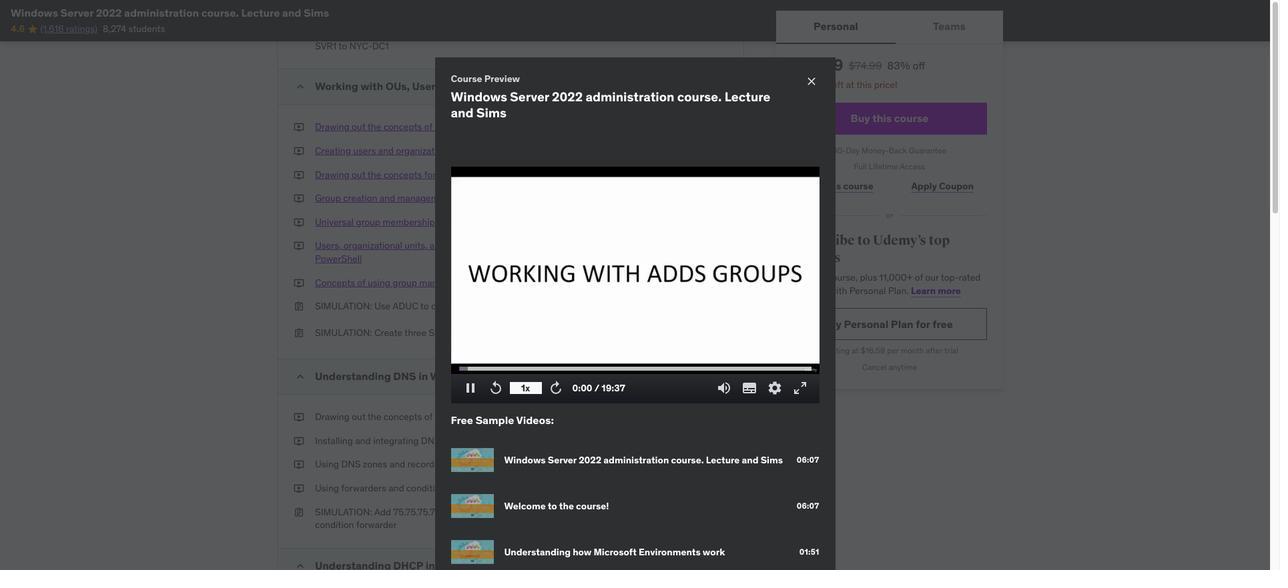 Task type: locate. For each thing, give the bounding box(es) containing it.
this right the buy
[[873, 112, 892, 125]]

within for server
[[457, 411, 482, 423]]

1 using from the top
[[315, 459, 339, 471]]

coupon
[[939, 180, 974, 192]]

in right object
[[560, 0, 568, 2]]

1 vertical spatial groups
[[448, 240, 478, 252]]

simulation: for simulation: add 75.75.75.75 as a dns forwarder & create a condition forwarder
[[315, 506, 372, 518]]

object
[[532, 0, 558, 2]]

6 xsmall image from the top
[[294, 277, 304, 290]]

0 vertical spatial at
[[846, 79, 855, 91]]

2 out from the top
[[352, 169, 366, 181]]

0 horizontal spatial understanding
[[315, 370, 391, 383]]

1 horizontal spatial users
[[435, 121, 458, 133]]

course down full on the top right
[[844, 180, 874, 192]]

xsmall image
[[294, 121, 304, 134], [294, 240, 304, 253], [294, 301, 304, 314], [294, 435, 304, 448], [294, 459, 304, 472]]

2 horizontal spatial with
[[830, 285, 848, 297]]

sims down course
[[477, 105, 507, 121]]

0 horizontal spatial sims
[[304, 6, 329, 19]]

drawing out the concepts for groups within active directory
[[315, 169, 563, 181]]

our
[[926, 272, 939, 284]]

out down 'working'
[[352, 121, 366, 133]]

within inside button
[[469, 169, 495, 181]]

1 horizontal spatial group
[[393, 277, 417, 289]]

1 horizontal spatial course
[[895, 112, 929, 125]]

0 vertical spatial groups
[[465, 80, 502, 93]]

for down creating users and organizational units in active directory button
[[424, 169, 436, 181]]

a left pre-
[[405, 0, 410, 2]]

19:37
[[706, 169, 728, 181], [602, 382, 626, 394]]

01:51
[[800, 548, 820, 558]]

simulation: for simulation: create three sales global groups in sales ou.
[[315, 327, 372, 339]]

price!
[[874, 79, 898, 91]]

2022 inside course preview windows server 2022 administration course. lecture and sims
[[552, 89, 583, 105]]

create left three at the left of page
[[375, 327, 403, 339]]

0 horizontal spatial sales
[[429, 327, 452, 339]]

this inside get this course, plus 11,000+ of our top-rated courses, with personal plan.
[[810, 272, 825, 284]]

this down the $74.99
[[857, 79, 872, 91]]

rewind 5 seconds image
[[488, 381, 504, 397]]

75.75.75.75
[[393, 506, 441, 518]]

concepts for users
[[384, 121, 422, 133]]

managed
[[480, 240, 519, 252], [420, 277, 459, 289]]

nyc- right from
[[543, 27, 566, 39]]

0 vertical spatial nyc-
[[543, 27, 566, 39]]

• left 47min
[[696, 371, 700, 383]]

1 simulation: from the top
[[315, 0, 372, 2]]

1 vertical spatial for
[[916, 318, 931, 331]]

1 xsmall image from the top
[[294, 121, 304, 134]]

users, organizational units, and groups managed with powershell button
[[315, 240, 582, 266]]

8 xsmall image from the top
[[294, 411, 304, 424]]

0 vertical spatial course
[[895, 112, 929, 125]]

groups down caching on the left top of page
[[448, 240, 478, 252]]

0 vertical spatial 06:07
[[797, 455, 820, 465]]

after
[[926, 346, 943, 356]]

$16.58
[[861, 346, 886, 356]]

1 vertical spatial small image
[[294, 560, 307, 571]]

subtitles image
[[741, 381, 758, 397]]

0 vertical spatial with
[[361, 80, 383, 93]]

10 xsmall image from the top
[[294, 506, 304, 520]]

drawing out the concepts for groups within active directory button
[[315, 169, 563, 182]]

1 vertical spatial drawing
[[315, 169, 350, 181]]

at right left
[[846, 79, 855, 91]]

of inside button
[[424, 121, 433, 133]]

course for buy this course
[[895, 112, 929, 125]]

groups
[[438, 169, 467, 181], [482, 327, 511, 339]]

personal button
[[777, 11, 896, 43]]

group creation and management
[[315, 192, 453, 204]]

simulation: inside simulation: add 75.75.75.75 as a dns forwarder & create a condition forwarder
[[315, 506, 372, 518]]

1 vertical spatial lecture
[[725, 89, 771, 105]]

1 vertical spatial sims
[[477, 105, 507, 121]]

students
[[129, 23, 165, 35]]

at inside starting at $16.58 per month after trial cancel anytime
[[852, 346, 859, 356]]

users up creating users and organizational units in active directory
[[435, 121, 458, 133]]

course inside button
[[895, 112, 929, 125]]

lectures
[[646, 80, 679, 92], [660, 371, 694, 383]]

simulation: inside simulation: transfer the rid master fsmo role from nyc- svr1 to nyc-dc1
[[315, 27, 372, 39]]

out inside button
[[352, 169, 366, 181]]

19:37 inside the windows server 2022 administration course. lecture and sims 'dialog'
[[602, 382, 626, 394]]

course
[[895, 112, 929, 125], [844, 180, 874, 192]]

server up welcome to the course!
[[548, 455, 577, 467]]

simulation: for simulation: transfer the rid master fsmo role from nyc- svr1 to nyc-dc1
[[315, 27, 372, 39]]

1 out from the top
[[352, 121, 366, 133]]

dns down "drawing out the concepts of dns within server 2022 ad"
[[421, 435, 441, 447]]

1 vertical spatial •
[[696, 371, 700, 383]]

course up back in the right of the page
[[895, 112, 929, 125]]

1 vertical spatial 06:07
[[797, 501, 820, 511]]

2 small image from the top
[[294, 560, 307, 571]]

create inside simulation: create a pre-staged rodc computer object in active directory.
[[375, 0, 403, 2]]

lectures for working with ous, users and groups in active directory
[[646, 80, 679, 92]]

0 vertical spatial create
[[375, 0, 403, 2]]

1 horizontal spatial sales
[[523, 327, 546, 339]]

1 vertical spatial create
[[534, 506, 561, 518]]

1 vertical spatial personal
[[850, 285, 886, 297]]

0:00 / 19:37
[[573, 382, 626, 394]]

0 vertical spatial organizational
[[478, 121, 536, 133]]

1 vertical spatial units
[[457, 145, 478, 157]]

sims right 21:13
[[761, 455, 783, 467]]

using down 'installing'
[[315, 459, 339, 471]]

concepts up group creation and management
[[384, 169, 422, 181]]

1 horizontal spatial with
[[522, 240, 539, 252]]

0 horizontal spatial course
[[844, 180, 874, 192]]

windows down course
[[451, 89, 507, 105]]

units
[[539, 121, 559, 133], [457, 145, 478, 157]]

sales left ou.
[[523, 327, 546, 339]]

to right svr1
[[339, 40, 347, 52]]

2 vertical spatial personal
[[844, 318, 889, 331]]

an
[[460, 301, 470, 313]]

administration up course!
[[604, 455, 669, 467]]

1 vertical spatial course
[[844, 180, 874, 192]]

concepts
[[384, 121, 422, 133], [384, 169, 422, 181], [384, 411, 422, 423]]

organizational up powershell
[[344, 240, 402, 252]]

windows up 4.6
[[11, 6, 58, 19]]

server
[[60, 6, 94, 19], [510, 89, 549, 105], [480, 370, 513, 383], [484, 411, 511, 423], [548, 455, 577, 467]]

directory
[[551, 80, 598, 93], [518, 145, 556, 157], [525, 169, 563, 181]]

1 drawing from the top
[[315, 121, 350, 133]]

1 horizontal spatial create
[[534, 506, 561, 518]]

0 vertical spatial windows server 2022 administration course. lecture and sims
[[11, 6, 329, 19]]

and inside button
[[378, 145, 394, 157]]

personal up "$12.99"
[[814, 20, 859, 33]]

understanding
[[315, 370, 391, 383], [504, 547, 571, 559]]

to left udemy's
[[858, 232, 871, 249]]

top
[[929, 232, 950, 249]]

managed inside button
[[420, 277, 459, 289]]

dns down three at the left of page
[[394, 370, 416, 383]]

1 vertical spatial using
[[315, 483, 339, 495]]

concepts inside button
[[384, 121, 422, 133]]

sims inside course preview windows server 2022 administration course. lecture and sims
[[477, 105, 507, 121]]

within up the (ugmc)
[[469, 169, 495, 181]]

understanding inside the windows server 2022 administration course. lecture and sims 'dialog'
[[504, 547, 571, 559]]

to right aduc
[[421, 301, 429, 313]]

this for buy this course
[[873, 112, 892, 125]]

condition
[[315, 520, 354, 532]]

with inside users, organizational units, and groups managed with powershell
[[522, 240, 539, 252]]

2 xsmall image from the top
[[294, 145, 304, 158]]

0 vertical spatial •
[[681, 80, 685, 92]]

concepts inside button
[[384, 169, 422, 181]]

groups inside drawing out the concepts for groups within active directory button
[[438, 169, 467, 181]]

drawing up 'installing'
[[315, 411, 350, 423]]

0 vertical spatial groups
[[438, 169, 467, 181]]

simulation: for simulation: create a pre-staged rodc computer object in active directory.
[[315, 0, 372, 2]]

starting
[[821, 346, 850, 356]]

for left free
[[916, 318, 931, 331]]

or
[[886, 210, 894, 220]]

personal down plus
[[850, 285, 886, 297]]

0 vertical spatial within
[[469, 169, 495, 181]]

1 vertical spatial with
[[522, 240, 539, 252]]

groups down creating users and organizational units in active directory button
[[438, 169, 467, 181]]

1 horizontal spatial sims
[[477, 105, 507, 121]]

membership
[[383, 216, 435, 228]]

dns right as
[[462, 506, 481, 518]]

0 horizontal spatial units
[[457, 145, 478, 157]]

sims up svr1
[[304, 6, 329, 19]]

simulation: use aduc to create an ou named sales.
[[315, 301, 544, 313]]

small image
[[294, 371, 307, 384], [294, 560, 307, 571]]

sales.
[[519, 301, 544, 313]]

organizational down drawing out the concepts of users and organizational units button
[[396, 145, 455, 157]]

managed down the (ugmc)
[[480, 240, 519, 252]]

in down named
[[513, 327, 521, 339]]

2 06:07 from the top
[[797, 501, 820, 511]]

1 06:07 from the top
[[797, 455, 820, 465]]

administration inside course preview windows server 2022 administration course. lecture and sims
[[586, 89, 675, 105]]

to inside the windows server 2022 administration course. lecture and sims 'dialog'
[[548, 501, 557, 513]]

0 horizontal spatial windows server 2022 administration course. lecture and sims
[[11, 6, 329, 19]]

3 concepts from the top
[[384, 411, 422, 423]]

three
[[405, 327, 427, 339]]

lecture inside course preview windows server 2022 administration course. lecture and sims
[[725, 89, 771, 105]]

out up installing and integrating dns
[[352, 411, 366, 423]]

06:07
[[797, 455, 820, 465], [797, 501, 820, 511]]

server right the pause icon
[[480, 370, 513, 383]]

06:07 for windows server 2022 administration course. lecture and sims
[[797, 455, 820, 465]]

computer
[[489, 0, 529, 2]]

0 horizontal spatial group
[[356, 216, 381, 228]]

2 vertical spatial concepts
[[384, 411, 422, 423]]

4 xsmall image from the top
[[294, 435, 304, 448]]

organizational down course
[[478, 121, 536, 133]]

using for using dns zones and records
[[315, 459, 339, 471]]

group inside button
[[393, 277, 417, 289]]

course
[[451, 72, 482, 84]]

units inside button
[[539, 121, 559, 133]]

1 horizontal spatial managed
[[480, 240, 519, 252]]

1 sales from the left
[[429, 327, 452, 339]]

with left ous,
[[361, 80, 383, 93]]

group inside button
[[356, 216, 381, 228]]

the inside button
[[368, 169, 382, 181]]

3 out from the top
[[352, 411, 366, 423]]

service
[[461, 277, 491, 289]]

directory for drawing out the concepts for groups within active directory
[[525, 169, 563, 181]]

course for gift this course
[[844, 180, 874, 192]]

1 vertical spatial out
[[352, 169, 366, 181]]

left
[[830, 79, 844, 91]]

1 left day on the top right
[[806, 79, 810, 91]]

groups down named
[[482, 327, 511, 339]]

1 left question
[[686, 27, 689, 39]]

this inside button
[[873, 112, 892, 125]]

and inside course preview windows server 2022 administration course. lecture and sims
[[451, 105, 474, 121]]

1 vertical spatial within
[[457, 411, 482, 423]]

personal up $16.58
[[844, 318, 889, 331]]

1 vertical spatial users
[[353, 145, 376, 157]]

83%
[[888, 59, 910, 72]]

0 vertical spatial for
[[424, 169, 436, 181]]

1 create from the top
[[375, 0, 403, 2]]

1 vertical spatial at
[[852, 346, 859, 356]]

plan
[[891, 318, 914, 331]]

drawing inside button
[[315, 121, 350, 133]]

groups
[[465, 80, 502, 93], [448, 240, 478, 252]]

0 vertical spatial concepts
[[384, 121, 422, 133]]

administration
[[124, 6, 199, 19], [586, 89, 675, 105], [604, 455, 669, 467]]

0 vertical spatial personal
[[814, 20, 859, 33]]

create up directory.
[[375, 0, 403, 2]]

subscribe
[[793, 232, 855, 249]]

drawing up creating at the left top of the page
[[315, 121, 350, 133]]

4 simulation: from the top
[[315, 327, 372, 339]]

1 horizontal spatial understanding
[[504, 547, 571, 559]]

create right &
[[534, 506, 561, 518]]

2 vertical spatial sims
[[761, 455, 783, 467]]

a left course!
[[563, 506, 568, 518]]

1 vertical spatial windows server 2022 administration course. lecture and sims
[[504, 455, 783, 467]]

47min
[[702, 371, 728, 383]]

1 vertical spatial nyc-
[[349, 40, 372, 52]]

using left the forwarders
[[315, 483, 339, 495]]

2 concepts from the top
[[384, 169, 422, 181]]

0:00
[[573, 382, 593, 394]]

0 horizontal spatial managed
[[420, 277, 459, 289]]

get
[[793, 272, 808, 284]]

0 vertical spatial administration
[[124, 6, 199, 19]]

administration left 1hr
[[586, 89, 675, 105]]

rodc
[[461, 0, 487, 2]]

administration up students
[[124, 6, 199, 19]]

5 xsmall image from the top
[[294, 459, 304, 472]]

out for drawing out the concepts of users and organizational units
[[352, 121, 366, 133]]

users inside button
[[435, 121, 458, 133]]

the for dns
[[368, 411, 382, 423]]

universal group membership caching (ugmc) button
[[315, 216, 505, 229]]

1 horizontal spatial 1
[[806, 79, 810, 91]]

7
[[638, 80, 643, 92]]

3 drawing from the top
[[315, 411, 350, 423]]

1 horizontal spatial a
[[455, 506, 460, 518]]

try
[[827, 318, 842, 331]]

within for active
[[469, 169, 495, 181]]

out for drawing out the concepts of dns within server 2022 ad
[[352, 411, 366, 423]]

this
[[857, 79, 872, 91], [873, 112, 892, 125], [825, 180, 842, 192], [810, 272, 825, 284]]

a right as
[[455, 506, 460, 518]]

dns down understanding dns in windows server 2022 in the left bottom of the page
[[435, 411, 454, 423]]

guarantee
[[909, 145, 947, 155]]

to right &
[[548, 501, 557, 513]]

$74.99
[[849, 59, 882, 72]]

of left "using"
[[357, 277, 366, 289]]

0 vertical spatial understanding
[[315, 370, 391, 383]]

0 horizontal spatial groups
[[438, 169, 467, 181]]

aduc
[[393, 301, 418, 313]]

group
[[356, 216, 381, 228], [393, 277, 417, 289]]

2 vertical spatial lecture
[[706, 455, 740, 467]]

2 vertical spatial with
[[830, 285, 848, 297]]

users
[[412, 80, 441, 93]]

1 horizontal spatial windows server 2022 administration course. lecture and sims
[[504, 455, 783, 467]]

to inside simulation: transfer the rid master fsmo role from nyc- svr1 to nyc-dc1
[[339, 40, 347, 52]]

0 vertical spatial 1
[[686, 27, 689, 39]]

drawing inside button
[[315, 169, 350, 181]]

using for using forwarders and conditional forwarding
[[315, 483, 339, 495]]

welcome to the course!
[[504, 501, 609, 513]]

create
[[375, 0, 403, 2], [375, 327, 403, 339]]

tab list
[[777, 11, 1004, 44]]

sales
[[429, 327, 452, 339], [523, 327, 546, 339]]

0 vertical spatial lectures
[[646, 80, 679, 92]]

windows server 2022 administration course. lecture and sims dialog
[[435, 57, 836, 571]]

1 vertical spatial course.
[[678, 89, 722, 105]]

simulation: inside simulation: create a pre-staged rodc computer object in active directory.
[[315, 0, 372, 2]]

0 horizontal spatial •
[[681, 80, 685, 92]]

try personal plan for free
[[827, 318, 953, 331]]

within down the pause icon
[[457, 411, 482, 423]]

0 vertical spatial managed
[[480, 240, 519, 252]]

transfer
[[374, 27, 408, 39]]

managed up simulation: use aduc to create an ou named sales.
[[420, 277, 459, 289]]

0 vertical spatial preview
[[485, 72, 520, 84]]

5 simulation: from the top
[[315, 506, 372, 518]]

1 concepts from the top
[[384, 121, 422, 133]]

management
[[398, 192, 453, 204]]

0 horizontal spatial for
[[424, 169, 436, 181]]

0 vertical spatial create
[[431, 301, 458, 313]]

with
[[361, 80, 383, 93], [522, 240, 539, 252], [830, 285, 848, 297]]

forwarder down "add"
[[356, 520, 397, 532]]

understanding for understanding dns in windows server 2022
[[315, 370, 391, 383]]

2 vertical spatial preview
[[652, 277, 685, 289]]

simulation: create three sales global groups in sales ou.
[[315, 327, 563, 339]]

0 vertical spatial directory
[[551, 80, 598, 93]]

2 vertical spatial organizational
[[344, 240, 402, 252]]

2 simulation: from the top
[[315, 27, 372, 39]]

nyc- right svr1
[[349, 40, 372, 52]]

learn
[[911, 285, 936, 297]]

of inside get this course, plus 11,000+ of our top-rated courses, with personal plan.
[[915, 272, 923, 284]]

1 horizontal spatial •
[[696, 371, 700, 383]]

group down the creation
[[356, 216, 381, 228]]

drawing out the concepts of users and organizational units
[[315, 121, 559, 133]]

directory for working with ous, users and groups in active directory
[[551, 80, 598, 93]]

at left $16.58
[[852, 346, 859, 356]]

create inside simulation: add 75.75.75.75 as a dns forwarder & create a condition forwarder
[[534, 506, 561, 518]]

users right creating at the left top of the page
[[353, 145, 376, 157]]

pause image
[[462, 381, 478, 397]]

1 vertical spatial 19:37
[[602, 382, 626, 394]]

lectures right 4
[[660, 371, 694, 383]]

2 vertical spatial directory
[[525, 169, 563, 181]]

concepts up creating users and organizational units in active directory
[[384, 121, 422, 133]]

this up courses,
[[810, 272, 825, 284]]

lectures right '7'
[[646, 80, 679, 92]]

0 horizontal spatial a
[[405, 0, 410, 2]]

group up aduc
[[393, 277, 417, 289]]

0 vertical spatial using
[[315, 459, 339, 471]]

1 horizontal spatial nyc-
[[543, 27, 566, 39]]

server down from
[[510, 89, 549, 105]]

of left our
[[915, 272, 923, 284]]

out up the creation
[[352, 169, 366, 181]]

forwarder left &
[[484, 506, 524, 518]]

role
[[503, 27, 519, 39]]

master
[[444, 27, 473, 39]]

create
[[431, 301, 458, 313], [534, 506, 561, 518]]

1 vertical spatial managed
[[420, 277, 459, 289]]

in
[[560, 0, 568, 2], [505, 80, 514, 93], [480, 145, 488, 157], [513, 327, 521, 339], [419, 370, 428, 383]]

simulation:
[[315, 0, 372, 2], [315, 27, 372, 39], [315, 301, 372, 313], [315, 327, 372, 339], [315, 506, 372, 518]]

forward 5 seconds image
[[548, 381, 564, 397]]

drawing out the concepts of dns within server 2022 ad
[[315, 411, 550, 423]]

0 vertical spatial units
[[539, 121, 559, 133]]

3 simulation: from the top
[[315, 301, 372, 313]]

of up creating users and organizational units in active directory
[[424, 121, 433, 133]]

• left 1hr
[[681, 80, 685, 92]]

concepts of using group managed service accounts (gmsas)
[[315, 277, 568, 289]]

in up drawing out the concepts for groups within active directory
[[480, 145, 488, 157]]

with down 'course,'
[[830, 285, 848, 297]]

this for gift this course
[[825, 180, 842, 192]]

the inside button
[[368, 121, 382, 133]]

xsmall image
[[294, 27, 304, 40], [294, 145, 304, 158], [294, 169, 304, 182], [294, 192, 304, 205], [294, 216, 304, 229], [294, 277, 304, 290], [294, 327, 304, 340], [294, 411, 304, 424], [294, 483, 304, 496], [294, 506, 304, 520]]

1x button
[[510, 377, 542, 400]]

2 drawing from the top
[[315, 169, 350, 181]]

to inside subscribe to udemy's top courses
[[858, 232, 871, 249]]

2 create from the top
[[375, 327, 403, 339]]

lifetime
[[869, 162, 898, 172]]

concepts up integrating
[[384, 411, 422, 423]]

drawing down creating at the left top of the page
[[315, 169, 350, 181]]

1 vertical spatial organizational
[[396, 145, 455, 157]]

out inside button
[[352, 121, 366, 133]]

groups down fsmo
[[465, 80, 502, 93]]

2 vertical spatial out
[[352, 411, 366, 423]]

the inside simulation: transfer the rid master fsmo role from nyc- svr1 to nyc-dc1
[[410, 27, 424, 39]]

3 xsmall image from the top
[[294, 169, 304, 182]]

1 vertical spatial lectures
[[660, 371, 694, 383]]

of inside button
[[357, 277, 366, 289]]

rid
[[426, 27, 441, 39]]

create left an
[[431, 301, 458, 313]]

dns left 'zones'
[[341, 459, 361, 471]]

0 horizontal spatial 19:37
[[602, 382, 626, 394]]

drawing for drawing out the concepts for groups within active directory
[[315, 169, 350, 181]]

preview
[[485, 72, 520, 84], [651, 169, 684, 181], [652, 277, 685, 289]]

0 horizontal spatial forwarder
[[356, 520, 397, 532]]

windows server 2022 administration course. lecture and sims inside 'dialog'
[[504, 455, 783, 467]]

with up accounts
[[522, 240, 539, 252]]

this right the gift
[[825, 180, 842, 192]]

2 using from the top
[[315, 483, 339, 495]]

sales right three at the left of page
[[429, 327, 452, 339]]



Task type: describe. For each thing, give the bounding box(es) containing it.
/
[[595, 382, 600, 394]]

groups for global
[[482, 327, 511, 339]]

preview for (gmsas)
[[652, 277, 685, 289]]

day
[[846, 145, 860, 155]]

4 lectures • 47min
[[653, 371, 728, 383]]

a inside simulation: create a pre-staged rodc computer object in active directory.
[[405, 0, 410, 2]]

anytime
[[889, 363, 918, 373]]

plus
[[860, 272, 878, 284]]

users inside button
[[353, 145, 376, 157]]

environments
[[639, 547, 701, 559]]

organizational inside button
[[396, 145, 455, 157]]

preview inside course preview windows server 2022 administration course. lecture and sims
[[485, 72, 520, 84]]

ratings)
[[66, 23, 98, 35]]

in right course
[[505, 80, 514, 93]]

1hr
[[687, 80, 699, 92]]

as
[[443, 506, 452, 518]]

5 xsmall image from the top
[[294, 216, 304, 229]]

managed inside users, organizational units, and groups managed with powershell
[[480, 240, 519, 252]]

try personal plan for free link
[[793, 309, 988, 341]]

0 horizontal spatial create
[[431, 301, 458, 313]]

get this course, plus 11,000+ of our top-rated courses, with personal plan.
[[793, 272, 981, 297]]

the for groups
[[368, 169, 382, 181]]

fullscreen image
[[792, 381, 808, 397]]

caching
[[437, 216, 470, 228]]

4
[[653, 371, 658, 383]]

at inside the "$12.99 $74.99 83% off 1 day left at this price!"
[[846, 79, 855, 91]]

windows left rewind 5 seconds icon
[[430, 370, 478, 383]]

small image
[[294, 80, 307, 94]]

1 small image from the top
[[294, 371, 307, 384]]

the inside 'dialog'
[[559, 501, 574, 513]]

active inside simulation: create a pre-staged rodc computer object in active directory.
[[315, 3, 341, 15]]

teams button
[[896, 11, 1004, 43]]

7 xsmall image from the top
[[294, 327, 304, 340]]

in inside button
[[480, 145, 488, 157]]

course preview windows server 2022 administration course. lecture and sims
[[451, 72, 771, 121]]

concepts of using group managed service accounts (gmsas) button
[[315, 277, 568, 290]]

3 xsmall image from the top
[[294, 301, 304, 314]]

course. inside course preview windows server 2022 administration course. lecture and sims
[[678, 89, 722, 105]]

units inside button
[[457, 145, 478, 157]]

drawing for drawing out the concepts of users and organizational units
[[315, 121, 350, 133]]

money-
[[862, 145, 889, 155]]

in up "drawing out the concepts of dns within server 2022 ad"
[[419, 370, 428, 383]]

2 horizontal spatial a
[[563, 506, 568, 518]]

0 horizontal spatial 1
[[686, 27, 689, 39]]

from
[[521, 27, 541, 39]]

windows inside course preview windows server 2022 administration course. lecture and sims
[[451, 89, 507, 105]]

more
[[938, 285, 961, 297]]

1x
[[521, 382, 530, 394]]

learn more link
[[911, 285, 961, 297]]

universal group membership caching (ugmc)
[[315, 216, 505, 228]]

1 horizontal spatial for
[[916, 318, 931, 331]]

organizational inside users, organizational units, and groups managed with powershell
[[344, 240, 402, 252]]

this for get this course, plus 11,000+ of our top-rated courses, with personal plan.
[[810, 272, 825, 284]]

gift
[[806, 180, 823, 192]]

06:07 for welcome to the course!
[[797, 501, 820, 511]]

add
[[374, 506, 391, 518]]

2 vertical spatial administration
[[604, 455, 669, 467]]

of left the free
[[424, 411, 433, 423]]

forwarding
[[455, 483, 500, 495]]

concepts for dns
[[384, 411, 422, 423]]

free
[[933, 318, 953, 331]]

courses,
[[793, 285, 828, 297]]

understanding for understanding how microsoft environments work
[[504, 547, 571, 559]]

30-
[[833, 145, 846, 155]]

work
[[703, 547, 725, 559]]

30-day money-back guarantee full lifetime access
[[833, 145, 947, 172]]

global
[[454, 327, 480, 339]]

simulation: for simulation: use aduc to create an ou named sales.
[[315, 301, 372, 313]]

courses
[[793, 249, 841, 266]]

2 sales from the left
[[523, 327, 546, 339]]

4.6
[[11, 23, 25, 35]]

ous,
[[386, 80, 410, 93]]

1 horizontal spatial forwarder
[[484, 506, 524, 518]]

understanding how microsoft environments work
[[504, 547, 725, 559]]

(ugmc)
[[472, 216, 505, 228]]

1 horizontal spatial 19:37
[[706, 169, 728, 181]]

how
[[573, 547, 592, 559]]

learn more
[[911, 285, 961, 297]]

this inside the "$12.99 $74.99 83% off 1 day left at this price!"
[[857, 79, 872, 91]]

groups inside users, organizational units, and groups managed with powershell
[[448, 240, 478, 252]]

group
[[315, 192, 341, 204]]

installing and integrating dns
[[315, 435, 441, 447]]

create for a
[[375, 0, 403, 2]]

&
[[526, 506, 532, 518]]

sample
[[476, 414, 514, 427]]

server inside course preview windows server 2022 administration course. lecture and sims
[[510, 89, 549, 105]]

concepts
[[315, 277, 355, 289]]

server down rewind 5 seconds icon
[[484, 411, 511, 423]]

$12.99 $74.99 83% off 1 day left at this price!
[[793, 55, 926, 91]]

mute image
[[716, 381, 732, 397]]

server up ratings)
[[60, 6, 94, 19]]

1 vertical spatial directory
[[518, 145, 556, 157]]

in inside simulation: create a pre-staged rodc computer object in active directory.
[[560, 0, 568, 2]]

the for fsmo
[[410, 27, 424, 39]]

preview for active
[[651, 169, 684, 181]]

concepts for groups
[[384, 169, 422, 181]]

lectures for understanding dns in windows server 2022
[[660, 371, 694, 383]]

units,
[[405, 240, 428, 252]]

gift this course
[[806, 180, 874, 192]]

tab list containing personal
[[777, 11, 1004, 44]]

question
[[691, 27, 728, 39]]

using dns zones and records
[[315, 459, 439, 471]]

2 horizontal spatial sims
[[761, 455, 783, 467]]

0 horizontal spatial nyc-
[[349, 40, 372, 52]]

9 xsmall image from the top
[[294, 483, 304, 496]]

dns inside simulation: add 75.75.75.75 as a dns forwarder & create a condition forwarder
[[462, 506, 481, 518]]

buy this course button
[[793, 103, 988, 135]]

• for working with ous, users and groups in active directory
[[681, 80, 685, 92]]

users, organizational units, and groups managed with powershell
[[315, 240, 539, 265]]

personal inside get this course, plus 11,000+ of our top-rated courses, with personal plan.
[[850, 285, 886, 297]]

universal
[[315, 216, 354, 228]]

apply coupon button
[[898, 173, 988, 200]]

windows down videos:
[[504, 455, 546, 467]]

dc1
[[372, 40, 389, 52]]

ad
[[538, 411, 550, 423]]

accounts
[[493, 277, 531, 289]]

fsmo
[[475, 27, 501, 39]]

1 xsmall image from the top
[[294, 27, 304, 40]]

21:13
[[707, 459, 728, 471]]

4 xsmall image from the top
[[294, 192, 304, 205]]

0 horizontal spatial with
[[361, 80, 383, 93]]

for inside button
[[424, 169, 436, 181]]

teams
[[933, 20, 966, 33]]

per
[[888, 346, 899, 356]]

powershell
[[315, 253, 362, 265]]

and inside users, organizational units, and groups managed with powershell
[[430, 240, 445, 252]]

0 vertical spatial course.
[[201, 6, 239, 19]]

rated
[[959, 272, 981, 284]]

1 vertical spatial forwarder
[[356, 520, 397, 532]]

groups for for
[[438, 169, 467, 181]]

(1,616 ratings)
[[40, 23, 98, 35]]

progress bar slider
[[459, 361, 812, 377]]

trial
[[945, 346, 959, 356]]

(1,616
[[40, 23, 64, 35]]

buy
[[851, 112, 870, 125]]

simulation: transfer the rid master fsmo role from nyc- svr1 to nyc-dc1
[[315, 27, 566, 52]]

the for users
[[368, 121, 382, 133]]

2 xsmall image from the top
[[294, 240, 304, 253]]

ou.
[[548, 327, 563, 339]]

starting at $16.58 per month after trial cancel anytime
[[821, 346, 959, 373]]

• for understanding dns in windows server 2022
[[696, 371, 700, 383]]

create for three
[[375, 327, 403, 339]]

1 question
[[686, 27, 728, 39]]

settings image
[[767, 381, 783, 397]]

1 inside the "$12.99 $74.99 83% off 1 day left at this price!"
[[806, 79, 810, 91]]

with inside get this course, plus 11,000+ of our top-rated courses, with personal plan.
[[830, 285, 848, 297]]

videos:
[[517, 414, 554, 427]]

creating
[[315, 145, 351, 157]]

drawing for drawing out the concepts of dns within server 2022 ad
[[315, 411, 350, 423]]

7 lectures • 1hr 35min
[[638, 80, 728, 92]]

close modal image
[[805, 74, 818, 88]]

free
[[451, 414, 473, 427]]

2 vertical spatial course.
[[671, 455, 704, 467]]

back
[[889, 145, 907, 155]]

personal inside button
[[814, 20, 859, 33]]

out for drawing out the concepts for groups within active directory
[[352, 169, 366, 181]]

0 vertical spatial lecture
[[241, 6, 280, 19]]



Task type: vqa. For each thing, say whether or not it's contained in the screenshot.
Unlock
no



